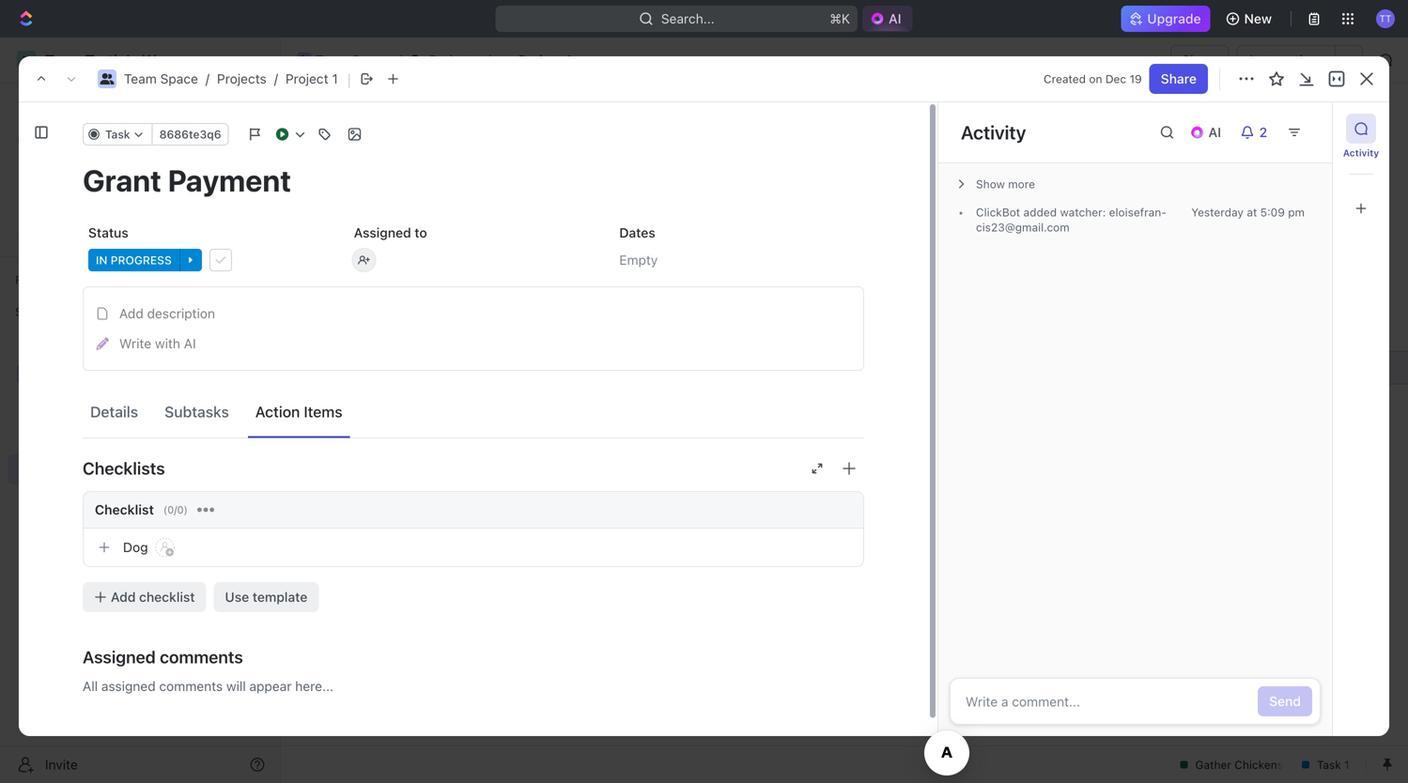 Task type: locate. For each thing, give the bounding box(es) containing it.
share right "19" on the top right of page
[[1161, 71, 1197, 86]]

add for add task
[[1273, 121, 1298, 136]]

1 vertical spatial 1
[[332, 71, 338, 86]]

1 vertical spatial project
[[286, 71, 329, 86]]

add inside "button"
[[1273, 121, 1298, 136]]

1 horizontal spatial space
[[160, 71, 198, 86]]

ai inside dropdown button
[[1209, 124, 1221, 140]]

ai button left the 2
[[1183, 117, 1233, 148]]

grant payment
[[379, 360, 471, 375]]

activity
[[961, 121, 1026, 143], [1343, 148, 1379, 158]]

1 vertical spatial projects
[[217, 71, 267, 86]]

0 horizontal spatial projects
[[56, 398, 106, 413]]

0 vertical spatial space
[[352, 52, 390, 68]]

1 vertical spatial team space
[[45, 366, 119, 381]]

0 horizontal spatial in
[[96, 254, 108, 267]]

1
[[566, 52, 572, 68], [332, 71, 338, 86], [416, 112, 429, 143]]

1 horizontal spatial assigned
[[354, 225, 411, 241]]

progress
[[111, 254, 172, 267], [365, 266, 426, 280]]

1 horizontal spatial team space
[[316, 52, 390, 68]]

assigned comments button
[[83, 635, 864, 680]]

2 horizontal spatial projects
[[429, 52, 479, 68]]

task inside add task "button"
[[1301, 121, 1330, 136]]

0 horizontal spatial ai
[[184, 336, 196, 351]]

add left checklist
[[111, 590, 136, 605]]

2 vertical spatial space
[[81, 366, 119, 381]]

1 vertical spatial user group image
[[19, 368, 33, 380]]

show more
[[976, 178, 1035, 191]]

grant
[[379, 360, 413, 375]]

1 vertical spatial ai button
[[1183, 117, 1233, 148]]

2 vertical spatial 1
[[416, 112, 429, 143]]

0 vertical spatial team
[[316, 52, 348, 68]]

home link
[[8, 91, 272, 121]]

assigned up assigned
[[83, 647, 156, 668]]

sidebar navigation
[[0, 38, 281, 784]]

hide button
[[968, 217, 1008, 239]]

0 horizontal spatial space
[[81, 366, 119, 381]]

assigned for assigned to
[[354, 225, 411, 241]]

1 horizontal spatial activity
[[1343, 148, 1379, 158]]

1 horizontal spatial progress
[[365, 266, 426, 280]]

progress down assigned to
[[365, 266, 426, 280]]

1 vertical spatial share
[[1161, 71, 1197, 86]]

upgrade link
[[1121, 6, 1211, 32]]

comments up all assigned comments will appear here...
[[160, 647, 243, 668]]

tt button
[[1371, 4, 1401, 34]]

cis23@gmail.com
[[976, 206, 1167, 234]]

1 horizontal spatial team
[[124, 71, 157, 86]]

share button
[[1171, 45, 1229, 75], [1150, 64, 1208, 94]]

payment
[[417, 360, 471, 375]]

ai right with
[[184, 336, 196, 351]]

2 vertical spatial ai
[[184, 336, 196, 351]]

Search tasks... text field
[[1174, 214, 1362, 242]]

0 horizontal spatial 1
[[332, 71, 338, 86]]

2 vertical spatial project
[[326, 112, 410, 143]]

task inside task 'dropdown button'
[[105, 128, 130, 141]]

dashboards
[[45, 194, 118, 210]]

assigned left to
[[354, 225, 411, 241]]

1 horizontal spatial project 1
[[518, 52, 572, 68]]

1 horizontal spatial user group image
[[100, 73, 114, 85]]

action items
[[255, 403, 343, 421]]

ai button
[[1183, 117, 1233, 148]]

1 vertical spatial space
[[160, 71, 198, 86]]

0 vertical spatial add
[[1273, 121, 1298, 136]]

1 vertical spatial activity
[[1343, 148, 1379, 158]]

new button
[[1218, 4, 1283, 34]]

team space down pencil image
[[45, 366, 119, 381]]

0 vertical spatial ai button
[[863, 6, 913, 32]]

assigned inside dropdown button
[[83, 647, 156, 668]]

added watcher:
[[1021, 206, 1109, 219]]

team down spaces
[[45, 366, 78, 381]]

team
[[316, 52, 348, 68], [124, 71, 157, 86], [45, 366, 78, 381]]

1 vertical spatial assigned
[[83, 647, 156, 668]]

8686te3q6 button
[[152, 123, 229, 146]]

2 vertical spatial projects
[[56, 398, 106, 413]]

0 vertical spatial ai
[[889, 11, 902, 26]]

tree inside sidebar navigation
[[8, 327, 272, 581]]

0 vertical spatial projects
[[429, 52, 479, 68]]

tree containing team space
[[8, 327, 272, 581]]

add checklist
[[111, 590, 195, 605]]

add up write
[[119, 306, 144, 321]]

projects
[[429, 52, 479, 68], [217, 71, 267, 86], [56, 398, 106, 413]]

0 horizontal spatial project 1
[[326, 112, 434, 143]]

team space link for user group image inside the sidebar navigation
[[45, 359, 269, 389]]

share down upgrade
[[1182, 52, 1218, 68]]

comments down assigned comments
[[159, 679, 223, 694]]

user group image up the home link
[[100, 73, 114, 85]]

0 horizontal spatial assigned
[[83, 647, 156, 668]]

details button
[[83, 395, 146, 429]]

2 vertical spatial add
[[111, 590, 136, 605]]

add inside button
[[119, 306, 144, 321]]

pm
[[1288, 206, 1305, 219]]

space down pencil image
[[81, 366, 119, 381]]

team space up |
[[316, 52, 390, 68]]

team space link
[[292, 49, 395, 71], [124, 71, 198, 86], [45, 359, 269, 389]]

created on dec 19
[[1044, 72, 1142, 86]]

task right the 2
[[1301, 121, 1330, 136]]

0 horizontal spatial in progress
[[96, 254, 172, 267]]

in
[[96, 254, 108, 267], [350, 266, 362, 280]]

1 vertical spatial team
[[124, 71, 157, 86]]

2 horizontal spatial space
[[352, 52, 390, 68]]

checklist
[[95, 502, 154, 518]]

progress down the status
[[111, 254, 172, 267]]

team up the home link
[[124, 71, 157, 86]]

0 vertical spatial comments
[[160, 647, 243, 668]]

task
[[1301, 121, 1330, 136], [105, 128, 130, 141]]

pencil image
[[96, 338, 109, 350]]

empty
[[619, 252, 658, 268]]

eloisefran
[[1109, 206, 1167, 219]]

0 vertical spatial activity
[[961, 121, 1026, 143]]

team up |
[[316, 52, 348, 68]]

2 horizontal spatial ai
[[1209, 124, 1221, 140]]

add task button
[[1261, 114, 1341, 144]]

ai button
[[863, 6, 913, 32], [1183, 117, 1233, 148]]

user group image
[[100, 73, 114, 85], [19, 368, 33, 380]]

0 horizontal spatial team
[[45, 366, 78, 381]]

8686te3q6
[[159, 128, 221, 141]]

ai button right the ⌘k
[[863, 6, 913, 32]]

0 horizontal spatial team space
[[45, 366, 119, 381]]

0 horizontal spatial user group image
[[19, 368, 33, 380]]

5:09
[[1261, 206, 1285, 219]]

0 vertical spatial share
[[1182, 52, 1218, 68]]

in progress
[[96, 254, 172, 267], [350, 266, 426, 280]]

user group image down spaces
[[19, 368, 33, 380]]

in down assigned to
[[350, 266, 362, 280]]

ai right the ⌘k
[[889, 11, 902, 26]]

0 horizontal spatial ai button
[[863, 6, 913, 32]]

share button down upgrade
[[1171, 45, 1229, 75]]

ai
[[889, 11, 902, 26], [1209, 124, 1221, 140], [184, 336, 196, 351]]

home
[[45, 98, 81, 114]]

watcher:
[[1060, 206, 1106, 219]]

in progress down the status
[[96, 254, 172, 267]]

description
[[147, 306, 215, 321]]

team inside tree
[[45, 366, 78, 381]]

0 vertical spatial 1
[[566, 52, 572, 68]]

0 horizontal spatial progress
[[111, 254, 172, 267]]

0 horizontal spatial task
[[105, 128, 130, 141]]

new
[[1245, 11, 1272, 26]]

space right user group icon
[[352, 52, 390, 68]]

ai left 2 dropdown button
[[1209, 124, 1221, 140]]

/
[[398, 52, 402, 68], [487, 52, 491, 68], [206, 71, 210, 86], [274, 71, 278, 86]]

0 vertical spatial assigned
[[354, 225, 411, 241]]

space up the home link
[[160, 71, 198, 86]]

1 vertical spatial add
[[119, 306, 144, 321]]

add inside button
[[111, 590, 136, 605]]

all
[[83, 679, 98, 694]]

0 horizontal spatial activity
[[961, 121, 1026, 143]]

yesterday
[[1192, 206, 1244, 219]]

share
[[1182, 52, 1218, 68], [1161, 71, 1197, 86]]

in progress down assigned to
[[350, 266, 426, 280]]

1 horizontal spatial projects
[[217, 71, 267, 86]]

in progress inside dropdown button
[[96, 254, 172, 267]]

comments inside dropdown button
[[160, 647, 243, 668]]

in down the status
[[96, 254, 108, 267]]

team space inside sidebar navigation
[[45, 366, 119, 381]]

add right the 2
[[1273, 121, 1298, 136]]

project
[[518, 52, 563, 68], [286, 71, 329, 86], [326, 112, 410, 143]]

2 vertical spatial team
[[45, 366, 78, 381]]

assigned for assigned comments
[[83, 647, 156, 668]]

use
[[225, 590, 249, 605]]

assigned
[[354, 225, 411, 241], [83, 647, 156, 668]]

tree
[[8, 327, 272, 581]]

1 vertical spatial ai
[[1209, 124, 1221, 140]]

1 vertical spatial project 1
[[326, 112, 434, 143]]

added
[[1024, 206, 1057, 219]]

user group image
[[299, 55, 310, 65]]

share for share button below upgrade
[[1182, 52, 1218, 68]]

assigned
[[101, 679, 156, 694]]

task down the home link
[[105, 128, 130, 141]]

team space
[[316, 52, 390, 68], [45, 366, 119, 381]]

with
[[155, 336, 180, 351]]

task button
[[83, 123, 153, 146]]

in progress button
[[83, 243, 333, 277]]

1 horizontal spatial task
[[1301, 121, 1330, 136]]

activity inside task sidebar content "section"
[[961, 121, 1026, 143]]



Task type: vqa. For each thing, say whether or not it's contained in the screenshot.
Create Space
no



Task type: describe. For each thing, give the bounding box(es) containing it.
automations
[[1247, 52, 1326, 68]]

template
[[253, 590, 308, 605]]

show more button
[[950, 171, 1321, 197]]

inbox
[[45, 130, 78, 146]]

0 vertical spatial team space
[[316, 52, 390, 68]]

Edit task name text field
[[83, 163, 864, 198]]

task sidebar navigation tab list
[[1341, 114, 1382, 224]]

hide
[[975, 221, 1000, 234]]

details
[[90, 403, 138, 421]]

user group image inside sidebar navigation
[[19, 368, 33, 380]]

add task
[[1273, 121, 1330, 136]]

action
[[255, 403, 300, 421]]

projects link inside tree
[[56, 391, 220, 421]]

will
[[226, 679, 246, 694]]

favorites button
[[8, 269, 83, 291]]

write
[[119, 336, 151, 351]]

0 vertical spatial project
[[518, 52, 563, 68]]

1 horizontal spatial in
[[350, 266, 362, 280]]

yesterday at 5:09 pm
[[1192, 206, 1305, 219]]

checklists button
[[83, 446, 864, 491]]

1 horizontal spatial 1
[[416, 112, 429, 143]]

more
[[1008, 178, 1035, 191]]

add for add checklist
[[111, 590, 136, 605]]

invite
[[45, 757, 78, 773]]

space inside sidebar navigation
[[81, 366, 119, 381]]

tt
[[1380, 13, 1392, 24]]

2 button
[[1233, 117, 1280, 148]]

1 horizontal spatial ai button
[[1183, 117, 1233, 148]]

assigned comments
[[83, 647, 243, 668]]

empty button
[[614, 243, 864, 277]]

search...
[[661, 11, 715, 26]]

clickbot
[[976, 206, 1021, 219]]

2 horizontal spatial 1
[[566, 52, 572, 68]]

share button right "19" on the top right of page
[[1150, 64, 1208, 94]]

inbox link
[[8, 123, 272, 153]]

projects inside team space / projects / project 1 |
[[217, 71, 267, 86]]

1 inside team space / projects / project 1 |
[[332, 71, 338, 86]]

upgrade
[[1148, 11, 1201, 26]]

|
[[347, 70, 351, 88]]

in inside dropdown button
[[96, 254, 108, 267]]

19
[[1130, 72, 1142, 86]]

0 vertical spatial project 1
[[518, 52, 572, 68]]

team space / projects / project 1 |
[[124, 70, 351, 88]]

0 horizontal spatial project 1 link
[[286, 71, 338, 86]]

dog
[[123, 540, 148, 555]]

at
[[1247, 206, 1257, 219]]

(0/0)
[[163, 504, 188, 516]]

here...
[[295, 679, 334, 694]]

⌘k
[[830, 11, 850, 26]]

show
[[976, 178, 1005, 191]]

checklists
[[83, 459, 165, 479]]

1 horizontal spatial project 1 link
[[495, 49, 577, 71]]

write with ai button
[[89, 329, 858, 359]]

favorites
[[15, 273, 65, 287]]

to
[[415, 225, 427, 241]]

add checklist button
[[83, 583, 206, 613]]

subtasks
[[165, 403, 229, 421]]

use template
[[225, 590, 308, 605]]

send button
[[1258, 687, 1313, 717]]

progress inside dropdown button
[[111, 254, 172, 267]]

spaces
[[15, 305, 55, 319]]

2
[[1260, 124, 1268, 140]]

1 vertical spatial comments
[[159, 679, 223, 694]]

subtasks button
[[157, 395, 237, 429]]

on
[[1089, 72, 1103, 86]]

2 horizontal spatial team
[[316, 52, 348, 68]]

add for add description
[[119, 306, 144, 321]]

dashboards link
[[8, 187, 272, 217]]

space inside team space / projects / project 1 |
[[160, 71, 198, 86]]

all assigned comments will appear here...
[[83, 679, 334, 694]]

assigned to
[[354, 225, 427, 241]]

use template button
[[214, 583, 319, 613]]

1 horizontal spatial ai
[[889, 11, 902, 26]]

eloisefran cis23@gmail.com
[[976, 206, 1167, 234]]

items
[[304, 403, 343, 421]]

share for share button right of "19" on the top right of page
[[1161, 71, 1197, 86]]

status
[[88, 225, 128, 241]]

task sidebar content section
[[934, 102, 1332, 737]]

dec
[[1106, 72, 1127, 86]]

dates
[[619, 225, 656, 241]]

add description
[[119, 306, 215, 321]]

grant payment link
[[374, 354, 651, 381]]

1 horizontal spatial in progress
[[350, 266, 426, 280]]

write with ai
[[119, 336, 196, 351]]

send
[[1270, 694, 1301, 709]]

appear
[[249, 679, 292, 694]]

team space link for the top user group image
[[124, 71, 198, 86]]

projects inside tree
[[56, 398, 106, 413]]

project inside team space / projects / project 1 |
[[286, 71, 329, 86]]

checklist
[[139, 590, 195, 605]]

ai inside button
[[184, 336, 196, 351]]

automations button
[[1238, 46, 1335, 74]]

0 vertical spatial user group image
[[100, 73, 114, 85]]

add description button
[[89, 299, 858, 329]]

checklist (0/0)
[[95, 502, 188, 518]]

created
[[1044, 72, 1086, 86]]

team inside team space / projects / project 1 |
[[124, 71, 157, 86]]

activity inside task sidebar navigation 'tab list'
[[1343, 148, 1379, 158]]



